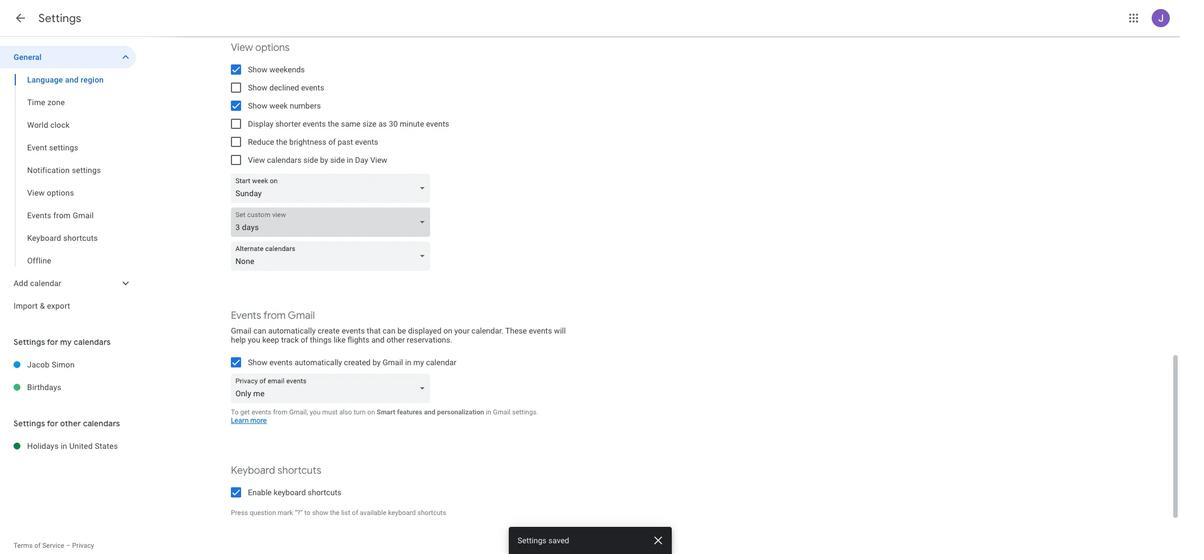 Task type: describe. For each thing, give the bounding box(es) containing it.
on inside events from gmail gmail can automatically create events that can be displayed on your calendar. these events will help you keep track of things like flights and other reservations.
[[443, 327, 452, 336]]

2 side from the left
[[330, 156, 345, 165]]

settings for settings for my calendars
[[14, 337, 45, 348]]

of right terms
[[34, 542, 41, 550]]

learn more link
[[231, 417, 267, 426]]

other inside events from gmail gmail can automatically create events that can be displayed on your calendar. these events will help you keep track of things like flights and other reservations.
[[387, 336, 405, 345]]

keyboard inside group
[[27, 234, 61, 243]]

view options inside group
[[27, 188, 74, 198]]

also
[[339, 409, 352, 417]]

2 vertical spatial the
[[330, 509, 340, 517]]

show weekends
[[248, 65, 305, 74]]

show for show weekends
[[248, 65, 267, 74]]

events left 'will'
[[529, 327, 552, 336]]

things
[[310, 336, 332, 345]]

0 horizontal spatial keyboard
[[274, 488, 306, 497]]

offline
[[27, 256, 51, 265]]

view calendars side by side in day view
[[248, 156, 387, 165]]

track
[[281, 336, 299, 345]]

0 vertical spatial calendars
[[267, 156, 301, 165]]

available
[[360, 509, 386, 517]]

declined
[[269, 83, 299, 92]]

calendars for settings for my calendars
[[74, 337, 111, 348]]

notification
[[27, 166, 70, 175]]

1 vertical spatial keyboard shortcuts
[[231, 465, 321, 478]]

get
[[240, 409, 250, 417]]

size
[[362, 119, 377, 128]]

birthdays link
[[27, 376, 136, 399]]

settings.
[[512, 409, 538, 417]]

general
[[14, 53, 42, 62]]

export
[[47, 302, 70, 311]]

flights
[[348, 336, 369, 345]]

create
[[318, 327, 340, 336]]

from inside to get events from gmail, you must also turn on smart features and personalization in gmail settings. learn more
[[273, 409, 287, 417]]

for for other
[[47, 419, 58, 429]]

2 can from the left
[[383, 327, 395, 336]]

view down notification
[[27, 188, 45, 198]]

events down track
[[269, 358, 293, 367]]

privacy link
[[72, 542, 94, 550]]

be
[[397, 327, 406, 336]]

show for show week numbers
[[248, 101, 267, 110]]

and inside events from gmail gmail can automatically create events that can be displayed on your calendar. these events will help you keep track of things like flights and other reservations.
[[371, 336, 385, 345]]

in inside tree item
[[61, 442, 67, 451]]

calendar.
[[472, 327, 504, 336]]

features
[[397, 409, 422, 417]]

privacy
[[72, 542, 94, 550]]

these
[[505, 327, 527, 336]]

jacob simon
[[27, 361, 75, 370]]

calendars for settings for other calendars
[[83, 419, 120, 429]]

events down size
[[355, 138, 378, 147]]

–
[[66, 542, 70, 550]]

settings saved
[[518, 537, 569, 546]]

1 vertical spatial the
[[276, 138, 287, 147]]

in down reservations. on the left of the page
[[405, 358, 411, 367]]

and inside to get events from gmail, you must also turn on smart features and personalization in gmail settings. learn more
[[424, 409, 435, 417]]

0 horizontal spatial calendar
[[30, 279, 61, 288]]

week
[[269, 101, 288, 110]]

holidays in united states
[[27, 442, 118, 451]]

1 vertical spatial keyboard
[[388, 509, 416, 517]]

settings for other calendars
[[14, 419, 120, 429]]

enable
[[248, 488, 272, 497]]

language
[[27, 75, 63, 84]]

0 horizontal spatial other
[[60, 419, 81, 429]]

settings for event settings
[[49, 143, 78, 152]]

learn
[[231, 417, 249, 426]]

language and region
[[27, 75, 104, 84]]

events inside to get events from gmail, you must also turn on smart features and personalization in gmail settings. learn more
[[252, 409, 271, 417]]

1 vertical spatial automatically
[[295, 358, 342, 367]]

keyboard shortcuts inside group
[[27, 234, 98, 243]]

view up the show weekends
[[231, 41, 253, 54]]

gmail,
[[289, 409, 308, 417]]

time zone
[[27, 98, 65, 107]]

0 vertical spatial the
[[328, 119, 339, 128]]

as
[[378, 119, 387, 128]]

question
[[250, 509, 276, 517]]

settings for my calendars tree
[[0, 354, 136, 399]]

birthdays tree item
[[0, 376, 136, 399]]

minute
[[400, 119, 424, 128]]

from for events from gmail gmail can automatically create events that can be displayed on your calendar. these events will help you keep track of things like flights and other reservations.
[[263, 310, 286, 323]]

list
[[341, 509, 350, 517]]

notification settings
[[27, 166, 101, 175]]

gmail inside to get events from gmail, you must also turn on smart features and personalization in gmail settings. learn more
[[493, 409, 511, 417]]

events right minute
[[426, 119, 449, 128]]

terms
[[14, 542, 33, 550]]

you inside to get events from gmail, you must also turn on smart features and personalization in gmail settings. learn more
[[310, 409, 321, 417]]

keep
[[262, 336, 279, 345]]

more
[[250, 417, 267, 426]]

settings for settings saved
[[518, 537, 546, 546]]

saved
[[548, 537, 569, 546]]

add calendar
[[14, 279, 61, 288]]

to
[[231, 409, 239, 417]]

gmail up track
[[288, 310, 315, 323]]

created
[[344, 358, 371, 367]]

shorter
[[275, 119, 301, 128]]

show events automatically created by gmail in my calendar
[[248, 358, 456, 367]]

holidays
[[27, 442, 59, 451]]

holidays in united states tree item
[[0, 435, 136, 458]]

in inside to get events from gmail, you must also turn on smart features and personalization in gmail settings. learn more
[[486, 409, 491, 417]]

events from gmail
[[27, 211, 94, 220]]

weekends
[[269, 65, 305, 74]]

terms of service link
[[14, 542, 64, 550]]

reservations.
[[407, 336, 452, 345]]

options inside group
[[47, 188, 74, 198]]

show week numbers
[[248, 101, 321, 110]]

time
[[27, 98, 45, 107]]

0 horizontal spatial by
[[320, 156, 328, 165]]

show declined events
[[248, 83, 324, 92]]

display shorter events the same size as 30 minute events
[[248, 119, 449, 128]]

press question mark "?" to show the list of available keyboard shortcuts
[[231, 509, 446, 517]]

import & export
[[14, 302, 70, 311]]

"?"
[[295, 509, 303, 517]]

event settings
[[27, 143, 78, 152]]

states
[[95, 442, 118, 451]]

gmail down notification settings
[[73, 211, 94, 220]]

enable keyboard shortcuts
[[248, 488, 341, 497]]



Task type: locate. For each thing, give the bounding box(es) containing it.
tree containing general
[[0, 46, 136, 318]]

keyboard right available at the bottom of the page
[[388, 509, 416, 517]]

on
[[443, 327, 452, 336], [367, 409, 375, 417]]

in
[[347, 156, 353, 165], [405, 358, 411, 367], [486, 409, 491, 417], [61, 442, 67, 451]]

world
[[27, 121, 48, 130]]

shortcuts
[[63, 234, 98, 243], [278, 465, 321, 478], [308, 488, 341, 497], [417, 509, 446, 517]]

show down keep
[[248, 358, 267, 367]]

0 vertical spatial by
[[320, 156, 328, 165]]

1 vertical spatial events
[[231, 310, 261, 323]]

same
[[341, 119, 360, 128]]

0 vertical spatial keyboard shortcuts
[[27, 234, 98, 243]]

events up numbers
[[301, 83, 324, 92]]

my up jacob simon tree item
[[60, 337, 72, 348]]

2 horizontal spatial and
[[424, 409, 435, 417]]

events inside events from gmail gmail can automatically create events that can be displayed on your calendar. these events will help you keep track of things like flights and other reservations.
[[231, 310, 261, 323]]

of
[[328, 138, 336, 147], [301, 336, 308, 345], [352, 509, 358, 517], [34, 542, 41, 550]]

events for events from gmail
[[27, 211, 51, 220]]

1 horizontal spatial and
[[371, 336, 385, 345]]

events up 'help'
[[231, 310, 261, 323]]

calendar up &
[[30, 279, 61, 288]]

on right turn on the left of page
[[367, 409, 375, 417]]

view down reduce
[[248, 156, 265, 165]]

events
[[301, 83, 324, 92], [303, 119, 326, 128], [426, 119, 449, 128], [355, 138, 378, 147], [342, 327, 365, 336], [529, 327, 552, 336], [269, 358, 293, 367], [252, 409, 271, 417]]

calendars up states
[[83, 419, 120, 429]]

1 vertical spatial other
[[60, 419, 81, 429]]

for
[[47, 337, 58, 348], [47, 419, 58, 429]]

press
[[231, 509, 248, 517]]

settings right notification
[[72, 166, 101, 175]]

service
[[42, 542, 64, 550]]

settings
[[49, 143, 78, 152], [72, 166, 101, 175]]

view options down notification
[[27, 188, 74, 198]]

0 horizontal spatial keyboard
[[27, 234, 61, 243]]

1 horizontal spatial options
[[255, 41, 290, 54]]

calendars
[[267, 156, 301, 165], [74, 337, 111, 348], [83, 419, 120, 429]]

you inside events from gmail gmail can automatically create events that can be displayed on your calendar. these events will help you keep track of things like flights and other reservations.
[[248, 336, 260, 345]]

1 vertical spatial by
[[372, 358, 381, 367]]

show for show declined events
[[248, 83, 267, 92]]

like
[[334, 336, 346, 345]]

calendar down reservations. on the left of the page
[[426, 358, 456, 367]]

for up holidays
[[47, 419, 58, 429]]

1 vertical spatial keyboard
[[231, 465, 275, 478]]

options up the show weekends
[[255, 41, 290, 54]]

and inside group
[[65, 75, 79, 84]]

display
[[248, 119, 273, 128]]

view right day
[[370, 156, 387, 165]]

clock
[[50, 121, 70, 130]]

2 for from the top
[[47, 419, 58, 429]]

show
[[312, 509, 328, 517]]

0 vertical spatial keyboard
[[274, 488, 306, 497]]

can
[[253, 327, 266, 336], [383, 327, 395, 336]]

1 vertical spatial and
[[371, 336, 385, 345]]

1 horizontal spatial view options
[[231, 41, 290, 54]]

event
[[27, 143, 47, 152]]

numbers
[[290, 101, 321, 110]]

jacob simon tree item
[[0, 354, 136, 376]]

0 vertical spatial events
[[27, 211, 51, 220]]

0 horizontal spatial on
[[367, 409, 375, 417]]

events
[[27, 211, 51, 220], [231, 310, 261, 323]]

settings for notification settings
[[72, 166, 101, 175]]

0 horizontal spatial keyboard shortcuts
[[27, 234, 98, 243]]

events up reduce the brightness of past events
[[303, 119, 326, 128]]

keyboard shortcuts up enable
[[231, 465, 321, 478]]

show up display
[[248, 101, 267, 110]]

settings heading
[[38, 11, 81, 25]]

region
[[81, 75, 104, 84]]

1 vertical spatial calendar
[[426, 358, 456, 367]]

2 vertical spatial from
[[273, 409, 287, 417]]

and right the flights
[[371, 336, 385, 345]]

to
[[304, 509, 310, 517]]

in left day
[[347, 156, 353, 165]]

other up holidays in united states
[[60, 419, 81, 429]]

0 vertical spatial keyboard
[[27, 234, 61, 243]]

help
[[231, 336, 246, 345]]

mark
[[278, 509, 293, 517]]

keyboard shortcuts
[[27, 234, 98, 243], [231, 465, 321, 478]]

calendars down reduce
[[267, 156, 301, 165]]

settings for settings for other calendars
[[14, 419, 45, 429]]

0 vertical spatial from
[[53, 211, 71, 220]]

show left weekends
[[248, 65, 267, 74]]

0 vertical spatial for
[[47, 337, 58, 348]]

1 horizontal spatial on
[[443, 327, 452, 336]]

that
[[367, 327, 381, 336]]

1 horizontal spatial keyboard
[[231, 465, 275, 478]]

from left gmail, at the bottom
[[273, 409, 287, 417]]

for for my
[[47, 337, 58, 348]]

and right features
[[424, 409, 435, 417]]

other
[[387, 336, 405, 345], [60, 419, 81, 429]]

the left same at the top left of the page
[[328, 119, 339, 128]]

import
[[14, 302, 38, 311]]

in left united at the left bottom of page
[[61, 442, 67, 451]]

0 vertical spatial view options
[[231, 41, 290, 54]]

gmail down be
[[383, 358, 403, 367]]

1 vertical spatial for
[[47, 419, 58, 429]]

settings left the saved at the bottom left
[[518, 537, 546, 546]]

1 horizontal spatial side
[[330, 156, 345, 165]]

tree
[[0, 46, 136, 318]]

reduce the brightness of past events
[[248, 138, 378, 147]]

settings right go back icon
[[38, 11, 81, 25]]

0 horizontal spatial you
[[248, 336, 260, 345]]

from inside events from gmail gmail can automatically create events that can be displayed on your calendar. these events will help you keep track of things like flights and other reservations.
[[263, 310, 286, 323]]

0 vertical spatial you
[[248, 336, 260, 345]]

settings for my calendars
[[14, 337, 111, 348]]

automatically inside events from gmail gmail can automatically create events that can be displayed on your calendar. these events will help you keep track of things like flights and other reservations.
[[268, 327, 316, 336]]

from
[[53, 211, 71, 220], [263, 310, 286, 323], [273, 409, 287, 417]]

to get events from gmail, you must also turn on smart features and personalization in gmail settings. learn more
[[231, 409, 538, 426]]

1 horizontal spatial by
[[372, 358, 381, 367]]

from up keep
[[263, 310, 286, 323]]

2 show from the top
[[248, 83, 267, 92]]

settings up notification settings
[[49, 143, 78, 152]]

0 horizontal spatial view options
[[27, 188, 74, 198]]

jacob
[[27, 361, 50, 370]]

automatically down things
[[295, 358, 342, 367]]

gmail left keep
[[231, 327, 251, 336]]

0 vertical spatial my
[[60, 337, 72, 348]]

can right 'help'
[[253, 327, 266, 336]]

you
[[248, 336, 260, 345], [310, 409, 321, 417]]

automatically left create
[[268, 327, 316, 336]]

day
[[355, 156, 368, 165]]

2 vertical spatial and
[[424, 409, 435, 417]]

0 vertical spatial calendar
[[30, 279, 61, 288]]

and
[[65, 75, 79, 84], [371, 336, 385, 345], [424, 409, 435, 417]]

birthdays
[[27, 383, 61, 392]]

gmail
[[73, 211, 94, 220], [288, 310, 315, 323], [231, 327, 251, 336], [383, 358, 403, 367], [493, 409, 511, 417]]

1 vertical spatial you
[[310, 409, 321, 417]]

can left be
[[383, 327, 395, 336]]

keyboard
[[274, 488, 306, 497], [388, 509, 416, 517]]

calendar
[[30, 279, 61, 288], [426, 358, 456, 367]]

events up offline
[[27, 211, 51, 220]]

4 show from the top
[[248, 358, 267, 367]]

&
[[40, 302, 45, 311]]

side down reduce the brightness of past events
[[303, 156, 318, 165]]

1 vertical spatial on
[[367, 409, 375, 417]]

settings for settings
[[38, 11, 81, 25]]

show
[[248, 65, 267, 74], [248, 83, 267, 92], [248, 101, 267, 110], [248, 358, 267, 367]]

side down past
[[330, 156, 345, 165]]

0 horizontal spatial events
[[27, 211, 51, 220]]

1 horizontal spatial events
[[231, 310, 261, 323]]

1 vertical spatial options
[[47, 188, 74, 198]]

options
[[255, 41, 290, 54], [47, 188, 74, 198]]

of right track
[[301, 336, 308, 345]]

gmail left settings.
[[493, 409, 511, 417]]

options up events from gmail
[[47, 188, 74, 198]]

on left your
[[443, 327, 452, 336]]

united
[[69, 442, 93, 451]]

0 horizontal spatial and
[[65, 75, 79, 84]]

settings
[[38, 11, 81, 25], [14, 337, 45, 348], [14, 419, 45, 429], [518, 537, 546, 546]]

the down shorter
[[276, 138, 287, 147]]

keyboard shortcuts down events from gmail
[[27, 234, 98, 243]]

None field
[[231, 174, 435, 203], [231, 208, 435, 237], [231, 242, 435, 271], [231, 374, 435, 404], [231, 174, 435, 203], [231, 208, 435, 237], [231, 242, 435, 271], [231, 374, 435, 404]]

settings up "jacob"
[[14, 337, 45, 348]]

for up jacob simon
[[47, 337, 58, 348]]

you right 'help'
[[248, 336, 260, 345]]

and left the region
[[65, 75, 79, 84]]

0 vertical spatial options
[[255, 41, 290, 54]]

show down the show weekends
[[248, 83, 267, 92]]

calendars up jacob simon tree item
[[74, 337, 111, 348]]

0 vertical spatial on
[[443, 327, 452, 336]]

brightness
[[289, 138, 326, 147]]

group
[[0, 68, 136, 272]]

smart
[[377, 409, 395, 417]]

keyboard up offline
[[27, 234, 61, 243]]

1 horizontal spatial my
[[413, 358, 424, 367]]

personalization
[[437, 409, 484, 417]]

1 vertical spatial settings
[[72, 166, 101, 175]]

1 vertical spatial view options
[[27, 188, 74, 198]]

my
[[60, 337, 72, 348], [413, 358, 424, 367]]

1 horizontal spatial you
[[310, 409, 321, 417]]

past
[[338, 138, 353, 147]]

my down reservations. on the left of the page
[[413, 358, 424, 367]]

group containing language and region
[[0, 68, 136, 272]]

1 vertical spatial my
[[413, 358, 424, 367]]

must
[[322, 409, 338, 417]]

of inside events from gmail gmail can automatically create events that can be displayed on your calendar. these events will help you keep track of things like flights and other reservations.
[[301, 336, 308, 345]]

2 vertical spatial calendars
[[83, 419, 120, 429]]

keyboard up enable
[[231, 465, 275, 478]]

side
[[303, 156, 318, 165], [330, 156, 345, 165]]

1 horizontal spatial keyboard
[[388, 509, 416, 517]]

1 side from the left
[[303, 156, 318, 165]]

from for events from gmail
[[53, 211, 71, 220]]

zone
[[47, 98, 65, 107]]

1 horizontal spatial keyboard shortcuts
[[231, 465, 321, 478]]

0 horizontal spatial my
[[60, 337, 72, 348]]

view
[[231, 41, 253, 54], [248, 156, 265, 165], [370, 156, 387, 165], [27, 188, 45, 198]]

displayed
[[408, 327, 441, 336]]

events for events from gmail gmail can automatically create events that can be displayed on your calendar. these events will help you keep track of things like flights and other reservations.
[[231, 310, 261, 323]]

from down notification settings
[[53, 211, 71, 220]]

show for show events automatically created by gmail in my calendar
[[248, 358, 267, 367]]

1 for from the top
[[47, 337, 58, 348]]

events left that
[[342, 327, 365, 336]]

add
[[14, 279, 28, 288]]

reduce
[[248, 138, 274, 147]]

view options up the show weekends
[[231, 41, 290, 54]]

1 can from the left
[[253, 327, 266, 336]]

events from gmail gmail can automatically create events that can be displayed on your calendar. these events will help you keep track of things like flights and other reservations.
[[231, 310, 566, 345]]

3 show from the top
[[248, 101, 267, 110]]

simon
[[52, 361, 75, 370]]

view options
[[231, 41, 290, 54], [27, 188, 74, 198]]

general tree item
[[0, 46, 136, 68]]

1 vertical spatial from
[[263, 310, 286, 323]]

keyboard up mark
[[274, 488, 306, 497]]

by right created at the bottom left of page
[[372, 358, 381, 367]]

0 horizontal spatial side
[[303, 156, 318, 165]]

in right the personalization
[[486, 409, 491, 417]]

30
[[389, 119, 398, 128]]

0 horizontal spatial options
[[47, 188, 74, 198]]

of right list
[[352, 509, 358, 517]]

the left list
[[330, 509, 340, 517]]

0 vertical spatial other
[[387, 336, 405, 345]]

settings up holidays
[[14, 419, 45, 429]]

1 vertical spatial calendars
[[74, 337, 111, 348]]

go back image
[[14, 11, 27, 25]]

events right get on the bottom of the page
[[252, 409, 271, 417]]

0 vertical spatial automatically
[[268, 327, 316, 336]]

0 vertical spatial settings
[[49, 143, 78, 152]]

you left must
[[310, 409, 321, 417]]

1 show from the top
[[248, 65, 267, 74]]

0 vertical spatial and
[[65, 75, 79, 84]]

holidays in united states link
[[27, 435, 136, 458]]

1 horizontal spatial can
[[383, 327, 395, 336]]

on inside to get events from gmail, you must also turn on smart features and personalization in gmail settings. learn more
[[367, 409, 375, 417]]

of left past
[[328, 138, 336, 147]]

other right that
[[387, 336, 405, 345]]

0 horizontal spatial can
[[253, 327, 266, 336]]

world clock
[[27, 121, 70, 130]]

by down reduce the brightness of past events
[[320, 156, 328, 165]]

will
[[554, 327, 566, 336]]

turn
[[354, 409, 366, 417]]

your
[[454, 327, 470, 336]]

1 horizontal spatial other
[[387, 336, 405, 345]]

1 horizontal spatial calendar
[[426, 358, 456, 367]]



Task type: vqa. For each thing, say whether or not it's contained in the screenshot.
'Display shorter events the same size as 30 minute events'
yes



